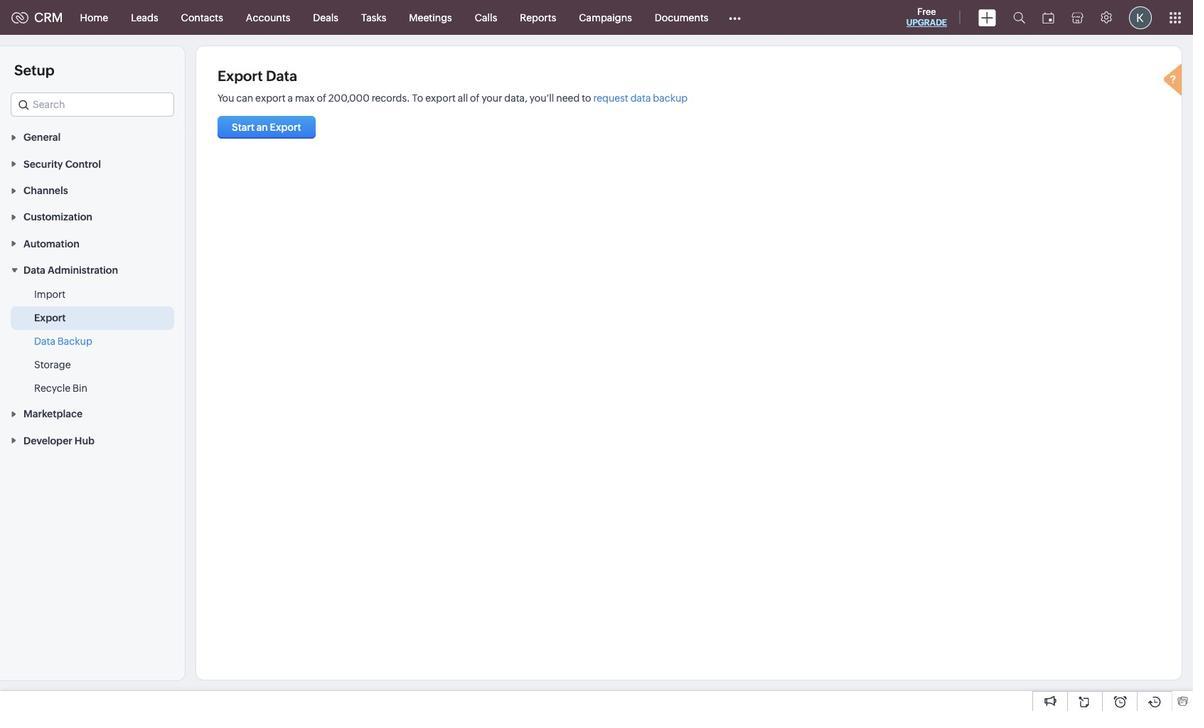 Task type: describe. For each thing, give the bounding box(es) containing it.
you
[[218, 92, 234, 104]]

campaigns
[[579, 12, 632, 23]]

accounts
[[246, 12, 290, 23]]

a
[[288, 92, 293, 104]]

storage
[[34, 359, 71, 370]]

export inside "button"
[[270, 122, 301, 133]]

records.
[[372, 92, 410, 104]]

developer
[[23, 435, 72, 446]]

to
[[412, 92, 423, 104]]

security control button
[[0, 150, 185, 177]]

data,
[[504, 92, 528, 104]]

start an export
[[232, 122, 301, 133]]

crm link
[[11, 10, 63, 25]]

an
[[256, 122, 268, 133]]

Other Modules field
[[720, 6, 750, 29]]

home link
[[69, 0, 120, 34]]

2 export from the left
[[425, 92, 456, 104]]

you'll
[[530, 92, 554, 104]]

you can export a max of 200,000 records. to export all of your data, you'll need to request data backup
[[218, 92, 688, 104]]

general
[[23, 132, 61, 143]]

help image
[[1160, 62, 1189, 101]]

contacts
[[181, 12, 223, 23]]

need
[[556, 92, 580, 104]]

security control
[[23, 158, 101, 170]]

1 export from the left
[[255, 92, 286, 104]]

calendar image
[[1042, 12, 1054, 23]]

free upgrade
[[906, 6, 947, 28]]

Search text field
[[11, 93, 173, 116]]

2 of from the left
[[470, 92, 480, 104]]

all
[[458, 92, 468, 104]]

data
[[630, 92, 651, 104]]

free
[[917, 6, 936, 17]]

channels button
[[0, 177, 185, 203]]

200,000
[[328, 92, 370, 104]]

reports
[[520, 12, 556, 23]]

create menu element
[[970, 0, 1005, 34]]

import
[[34, 289, 66, 300]]

export for export data
[[218, 68, 263, 84]]

home
[[80, 12, 108, 23]]

crm
[[34, 10, 63, 25]]

calls link
[[463, 0, 509, 34]]

storage link
[[34, 358, 71, 372]]

security
[[23, 158, 63, 170]]

meetings
[[409, 12, 452, 23]]

can
[[236, 92, 253, 104]]

max
[[295, 92, 315, 104]]

data for data administration
[[23, 265, 45, 276]]

request
[[593, 92, 628, 104]]

profile image
[[1129, 6, 1152, 29]]

accounts link
[[235, 0, 302, 34]]



Task type: vqa. For each thing, say whether or not it's contained in the screenshot.
Export's Export
yes



Task type: locate. For each thing, give the bounding box(es) containing it.
1 horizontal spatial export
[[218, 68, 263, 84]]

export down import 'link'
[[34, 312, 66, 324]]

export left all
[[425, 92, 456, 104]]

bin
[[73, 383, 87, 394]]

data administration
[[23, 265, 118, 276]]

data up import 'link'
[[23, 265, 45, 276]]

data down export link
[[34, 336, 55, 347]]

deals
[[313, 12, 338, 23]]

start
[[232, 122, 255, 133]]

recycle bin link
[[34, 381, 87, 395]]

search image
[[1013, 11, 1025, 23]]

meetings link
[[398, 0, 463, 34]]

search element
[[1005, 0, 1034, 35]]

marketplace
[[23, 408, 83, 420]]

profile element
[[1121, 0, 1160, 34]]

documents
[[655, 12, 708, 23]]

None field
[[11, 92, 174, 117]]

calls
[[475, 12, 497, 23]]

2 vertical spatial export
[[34, 312, 66, 324]]

general button
[[0, 124, 185, 150]]

control
[[65, 158, 101, 170]]

export left a
[[255, 92, 286, 104]]

data inside region
[[34, 336, 55, 347]]

data administration button
[[0, 256, 185, 283]]

data up a
[[266, 68, 297, 84]]

marketplace button
[[0, 400, 185, 427]]

start an export button
[[218, 116, 315, 139]]

data backup link
[[34, 334, 92, 348]]

data for data backup
[[34, 336, 55, 347]]

deals link
[[302, 0, 350, 34]]

2 vertical spatial data
[[34, 336, 55, 347]]

1 of from the left
[[317, 92, 326, 104]]

backup
[[57, 336, 92, 347]]

export for export
[[34, 312, 66, 324]]

0 horizontal spatial export
[[34, 312, 66, 324]]

export
[[255, 92, 286, 104], [425, 92, 456, 104]]

data
[[266, 68, 297, 84], [23, 265, 45, 276], [34, 336, 55, 347]]

data inside dropdown button
[[23, 265, 45, 276]]

0 horizontal spatial export
[[255, 92, 286, 104]]

documents link
[[643, 0, 720, 34]]

backup
[[653, 92, 688, 104]]

developer hub button
[[0, 427, 185, 453]]

automation button
[[0, 230, 185, 256]]

0 vertical spatial data
[[266, 68, 297, 84]]

automation
[[23, 238, 79, 249]]

import link
[[34, 287, 66, 302]]

logo image
[[11, 12, 28, 23]]

export right 'an' in the left of the page
[[270, 122, 301, 133]]

of
[[317, 92, 326, 104], [470, 92, 480, 104]]

administration
[[48, 265, 118, 276]]

recycle bin
[[34, 383, 87, 394]]

customization button
[[0, 203, 185, 230]]

tasks
[[361, 12, 386, 23]]

leads link
[[120, 0, 170, 34]]

of right all
[[470, 92, 480, 104]]

tasks link
[[350, 0, 398, 34]]

1 horizontal spatial of
[[470, 92, 480, 104]]

1 vertical spatial data
[[23, 265, 45, 276]]

recycle
[[34, 383, 71, 394]]

request data backup link
[[593, 92, 688, 104]]

upgrade
[[906, 18, 947, 28]]

2 horizontal spatial export
[[270, 122, 301, 133]]

customization
[[23, 211, 92, 223]]

developer hub
[[23, 435, 95, 446]]

1 vertical spatial export
[[270, 122, 301, 133]]

data backup
[[34, 336, 92, 347]]

0 vertical spatial export
[[218, 68, 263, 84]]

hub
[[75, 435, 95, 446]]

of right max
[[317, 92, 326, 104]]

export link
[[34, 311, 66, 325]]

export up can
[[218, 68, 263, 84]]

setup
[[14, 62, 54, 78]]

channels
[[23, 185, 68, 196]]

to
[[582, 92, 591, 104]]

data administration region
[[0, 283, 185, 400]]

create menu image
[[978, 9, 996, 26]]

contacts link
[[170, 0, 235, 34]]

0 horizontal spatial of
[[317, 92, 326, 104]]

export data
[[218, 68, 297, 84]]

1 horizontal spatial export
[[425, 92, 456, 104]]

campaigns link
[[568, 0, 643, 34]]

export
[[218, 68, 263, 84], [270, 122, 301, 133], [34, 312, 66, 324]]

leads
[[131, 12, 158, 23]]

your
[[482, 92, 502, 104]]

export inside data administration region
[[34, 312, 66, 324]]

reports link
[[509, 0, 568, 34]]



